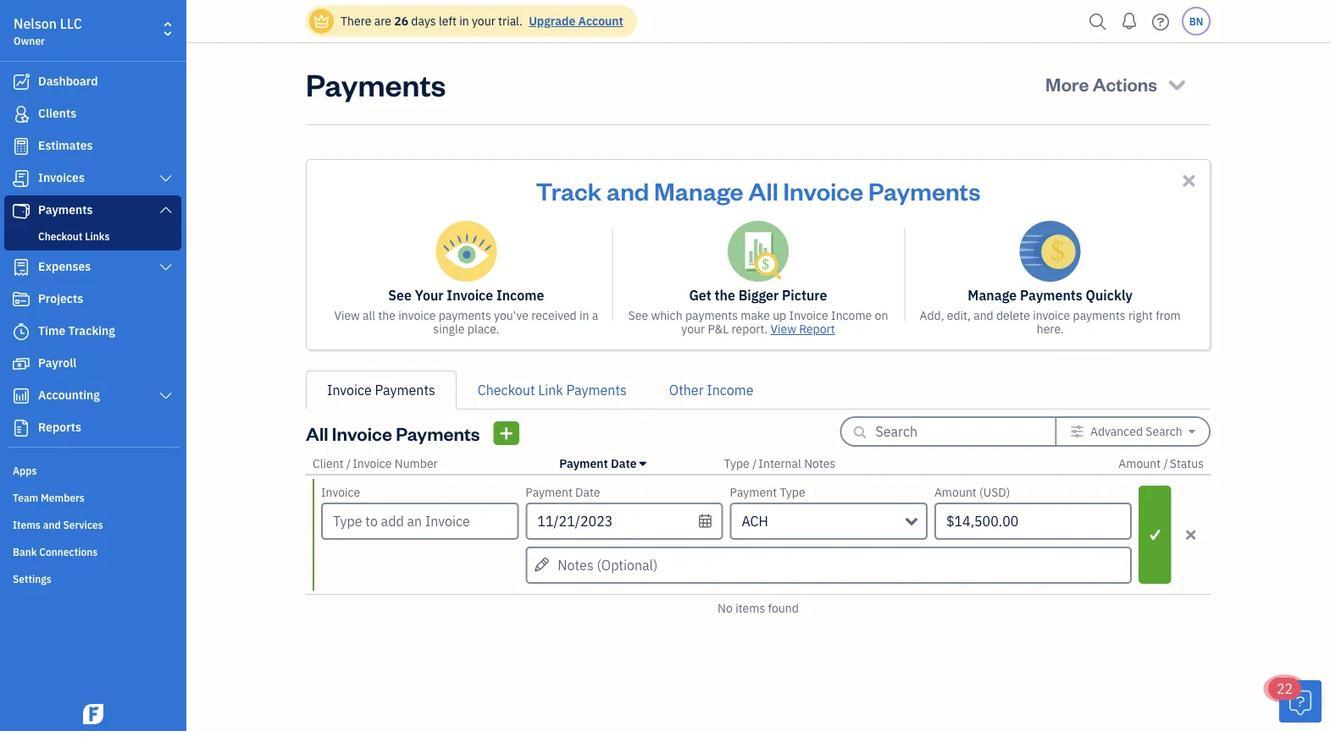 Task type: locate. For each thing, give the bounding box(es) containing it.
settings
[[13, 573, 52, 586]]

get the bigger picture image
[[728, 221, 789, 282]]

cancel image
[[1176, 525, 1206, 546]]

payment date down payment date button on the left of page
[[526, 485, 600, 501]]

resource center badge image
[[1279, 681, 1322, 723]]

report image
[[11, 420, 31, 437]]

quickly
[[1086, 287, 1133, 305]]

3 / from the left
[[1164, 456, 1168, 472]]

payment up ach
[[730, 485, 777, 501]]

type up payment type
[[724, 456, 749, 472]]

chevron large down image down checkout links link
[[158, 261, 174, 274]]

time tracking
[[38, 323, 115, 339]]

1 horizontal spatial all
[[748, 175, 778, 206]]

trial.
[[498, 13, 523, 29]]

0 horizontal spatial view
[[334, 308, 360, 324]]

payments inside the manage payments quickly add, edit, and delete invoice payments right from here.
[[1073, 308, 1126, 324]]

bank connections
[[13, 546, 98, 559]]

upgrade
[[529, 13, 575, 29]]

the inside see your invoice income view all the invoice payments you've received in a single place.
[[378, 308, 396, 324]]

items and services
[[13, 518, 103, 532]]

invoice right delete
[[1033, 308, 1070, 324]]

1 horizontal spatial income
[[707, 382, 754, 399]]

1 vertical spatial amount
[[934, 485, 977, 501]]

all
[[748, 175, 778, 206], [306, 421, 328, 446]]

0 vertical spatial manage
[[654, 175, 743, 206]]

settings link
[[4, 566, 181, 591]]

1 vertical spatial the
[[378, 308, 396, 324]]

see left "your"
[[388, 287, 412, 305]]

track and manage all invoice payments
[[536, 175, 981, 206]]

payment type
[[730, 485, 805, 501]]

chevron large down image inside the invoices link
[[158, 172, 174, 186]]

chevron large down image inside expenses link
[[158, 261, 174, 274]]

invoice payments link
[[306, 371, 456, 410]]

in left a
[[579, 308, 589, 324]]

client image
[[11, 106, 31, 123]]

your left trial.
[[472, 13, 495, 29]]

1 horizontal spatial date
[[611, 456, 637, 472]]

1 vertical spatial and
[[974, 308, 993, 324]]

team members
[[13, 491, 85, 505]]

2 vertical spatial chevron large down image
[[158, 261, 174, 274]]

Amount (USD) text field
[[934, 503, 1132, 540]]

the right all
[[378, 308, 396, 324]]

1 chevron large down image from the top
[[158, 172, 174, 186]]

1 vertical spatial date
[[575, 485, 600, 501]]

and right track
[[607, 175, 649, 206]]

view left all
[[334, 308, 360, 324]]

0 horizontal spatial payments
[[439, 308, 491, 324]]

income inside other income link
[[707, 382, 754, 399]]

in inside see your invoice income view all the invoice payments you've received in a single place.
[[579, 308, 589, 324]]

0 horizontal spatial income
[[496, 287, 544, 305]]

/ right client
[[346, 456, 351, 472]]

delete
[[996, 308, 1030, 324]]

client / invoice number
[[313, 456, 438, 472]]

0 vertical spatial your
[[472, 13, 495, 29]]

0 vertical spatial income
[[496, 287, 544, 305]]

3 payments from the left
[[1073, 308, 1126, 324]]

0 vertical spatial see
[[388, 287, 412, 305]]

connections
[[39, 546, 98, 559]]

1 horizontal spatial amount
[[1118, 456, 1161, 472]]

dashboard
[[38, 73, 98, 89]]

single
[[433, 322, 465, 337]]

invoice down "your"
[[398, 308, 436, 324]]

in
[[459, 13, 469, 29], [579, 308, 589, 324]]

bn
[[1189, 14, 1203, 28]]

checkout up expenses
[[38, 230, 82, 243]]

0 vertical spatial and
[[607, 175, 649, 206]]

1 vertical spatial income
[[831, 308, 872, 324]]

search
[[1146, 424, 1182, 440]]

0 vertical spatial chevron large down image
[[158, 172, 174, 186]]

0 horizontal spatial /
[[346, 456, 351, 472]]

the
[[715, 287, 735, 305], [378, 308, 396, 324]]

up
[[773, 308, 786, 324]]

chevrondown image
[[1165, 72, 1189, 96]]

0 vertical spatial checkout
[[38, 230, 82, 243]]

number
[[395, 456, 438, 472]]

0 vertical spatial payment date
[[559, 456, 637, 472]]

amount for amount (usd)
[[934, 485, 977, 501]]

/
[[346, 456, 351, 472], [752, 456, 757, 472], [1164, 456, 1168, 472]]

1 payments from the left
[[439, 308, 491, 324]]

1 horizontal spatial see
[[628, 308, 648, 324]]

income up you've
[[496, 287, 544, 305]]

on
[[875, 308, 888, 324]]

invoice inside invoice payments link
[[327, 382, 372, 399]]

advanced
[[1090, 424, 1143, 440]]

1 vertical spatial checkout
[[478, 382, 535, 399]]

/ for invoice
[[346, 456, 351, 472]]

income left the on
[[831, 308, 872, 324]]

other income
[[669, 382, 754, 399]]

checkout inside main element
[[38, 230, 82, 243]]

date left caretdown icon
[[611, 456, 637, 472]]

1 horizontal spatial invoice
[[1033, 308, 1070, 324]]

chevron large down image for expenses
[[158, 261, 174, 274]]

Invoice text field
[[323, 505, 517, 539]]

date down payment date button on the left of page
[[575, 485, 600, 501]]

/ left the 'status'
[[1164, 456, 1168, 472]]

1 vertical spatial see
[[628, 308, 648, 324]]

1 invoice from the left
[[398, 308, 436, 324]]

from
[[1156, 308, 1181, 324]]

estimates link
[[4, 131, 181, 162]]

2 invoice from the left
[[1033, 308, 1070, 324]]

1 vertical spatial payment date
[[526, 485, 600, 501]]

bigger
[[738, 287, 779, 305]]

checkout up add a new payment icon
[[478, 382, 535, 399]]

0 horizontal spatial checkout
[[38, 230, 82, 243]]

chevron large down image up payments 'link'
[[158, 172, 174, 186]]

payments down "your"
[[439, 308, 491, 324]]

add,
[[920, 308, 944, 324]]

1 vertical spatial type
[[780, 485, 805, 501]]

here.
[[1037, 322, 1064, 337]]

0 horizontal spatial amount
[[934, 485, 977, 501]]

0 vertical spatial type
[[724, 456, 749, 472]]

all up get the bigger picture
[[748, 175, 778, 206]]

0 horizontal spatial and
[[43, 518, 61, 532]]

2 / from the left
[[752, 456, 757, 472]]

payments link
[[4, 196, 181, 226]]

invoice image
[[11, 170, 31, 187]]

amount left (usd)
[[934, 485, 977, 501]]

1 horizontal spatial in
[[579, 308, 589, 324]]

0 horizontal spatial your
[[472, 13, 495, 29]]

chevron large down image up checkout links link
[[158, 203, 174, 217]]

payments inside see your invoice income view all the invoice payments you've received in a single place.
[[439, 308, 491, 324]]

apps link
[[4, 457, 181, 483]]

invoice
[[783, 175, 864, 206], [447, 287, 493, 305], [789, 308, 828, 324], [327, 382, 372, 399], [332, 421, 392, 446], [353, 456, 392, 472], [321, 485, 360, 501]]

0 horizontal spatial manage
[[654, 175, 743, 206]]

3 chevron large down image from the top
[[158, 261, 174, 274]]

get the bigger picture
[[689, 287, 827, 305]]

manage
[[654, 175, 743, 206], [968, 287, 1017, 305]]

type down internal
[[780, 485, 805, 501]]

chevron large down image for invoices
[[158, 172, 174, 186]]

view right make
[[770, 322, 796, 337]]

0 horizontal spatial the
[[378, 308, 396, 324]]

add a new payment image
[[499, 424, 514, 444]]

manage payments quickly add, edit, and delete invoice payments right from here.
[[920, 287, 1181, 337]]

search image
[[1084, 9, 1111, 34]]

amount down advanced search
[[1118, 456, 1161, 472]]

1 horizontal spatial checkout
[[478, 382, 535, 399]]

view
[[334, 308, 360, 324], [770, 322, 796, 337]]

no
[[718, 601, 733, 617]]

projects link
[[4, 285, 181, 315]]

0 vertical spatial in
[[459, 13, 469, 29]]

invoice inside see your invoice income view all the invoice payments you've received in a single place.
[[447, 287, 493, 305]]

apps
[[13, 464, 37, 478]]

members
[[41, 491, 85, 505]]

22 button
[[1268, 679, 1322, 723]]

1 horizontal spatial payments
[[685, 308, 738, 324]]

2 horizontal spatial income
[[831, 308, 872, 324]]

(usd)
[[979, 485, 1010, 501]]

payments
[[439, 308, 491, 324], [685, 308, 738, 324], [1073, 308, 1126, 324]]

the right get
[[715, 287, 735, 305]]

1 horizontal spatial /
[[752, 456, 757, 472]]

invoice
[[398, 308, 436, 324], [1033, 308, 1070, 324]]

0 vertical spatial date
[[611, 456, 637, 472]]

in right the left
[[459, 13, 469, 29]]

payments inside the manage payments quickly add, edit, and delete invoice payments right from here.
[[1020, 287, 1083, 305]]

1 horizontal spatial manage
[[968, 287, 1017, 305]]

payments down get
[[685, 308, 738, 324]]

found
[[768, 601, 799, 617]]

0 horizontal spatial date
[[575, 485, 600, 501]]

you've
[[494, 308, 529, 324]]

nelson llc owner
[[14, 15, 82, 47]]

see inside see which payments make up invoice income on your p&l report.
[[628, 308, 648, 324]]

2 vertical spatial income
[[707, 382, 754, 399]]

project image
[[11, 291, 31, 308]]

2 vertical spatial and
[[43, 518, 61, 532]]

ach button
[[730, 503, 928, 540]]

payment down payment date button on the left of page
[[526, 485, 573, 501]]

see inside see your invoice income view all the invoice payments you've received in a single place.
[[388, 287, 412, 305]]

more actions
[[1046, 72, 1157, 96]]

see for your
[[388, 287, 412, 305]]

0 horizontal spatial all
[[306, 421, 328, 446]]

and for manage
[[607, 175, 649, 206]]

1 horizontal spatial your
[[681, 322, 705, 337]]

income inside see which payments make up invoice income on your p&l report.
[[831, 308, 872, 324]]

2 horizontal spatial and
[[974, 308, 993, 324]]

1 vertical spatial in
[[579, 308, 589, 324]]

0 vertical spatial amount
[[1118, 456, 1161, 472]]

chevron large down image
[[158, 172, 174, 186], [158, 203, 174, 217], [158, 261, 174, 274]]

0 horizontal spatial in
[[459, 13, 469, 29]]

amount / status
[[1118, 456, 1204, 472]]

0 vertical spatial the
[[715, 287, 735, 305]]

and right edit,
[[974, 308, 993, 324]]

1 vertical spatial manage
[[968, 287, 1017, 305]]

and right items
[[43, 518, 61, 532]]

checkout link payments
[[478, 382, 627, 399]]

amount
[[1118, 456, 1161, 472], [934, 485, 977, 501]]

/ right type button
[[752, 456, 757, 472]]

reports
[[38, 420, 81, 435]]

1 horizontal spatial and
[[607, 175, 649, 206]]

Search text field
[[876, 419, 1028, 446]]

22
[[1277, 681, 1293, 698]]

payment date
[[559, 456, 637, 472], [526, 485, 600, 501]]

type button
[[724, 456, 749, 472]]

all up client
[[306, 421, 328, 446]]

chevron large down image
[[158, 390, 174, 403]]

0 horizontal spatial see
[[388, 287, 412, 305]]

payments down quickly
[[1073, 308, 1126, 324]]

1 / from the left
[[346, 456, 351, 472]]

2 payments from the left
[[685, 308, 738, 324]]

invoice inside the manage payments quickly add, edit, and delete invoice payments right from here.
[[1033, 308, 1070, 324]]

report.
[[732, 322, 768, 337]]

2 horizontal spatial payments
[[1073, 308, 1126, 324]]

1 vertical spatial your
[[681, 322, 705, 337]]

caretdown image
[[639, 457, 646, 471]]

your left p&l
[[681, 322, 705, 337]]

items
[[13, 518, 41, 532]]

accounting
[[38, 388, 100, 403]]

clients link
[[4, 99, 181, 130]]

income right 'other'
[[707, 382, 754, 399]]

see left which
[[628, 308, 648, 324]]

invoice inside see your invoice income view all the invoice payments you've received in a single place.
[[398, 308, 436, 324]]

2 chevron large down image from the top
[[158, 203, 174, 217]]

and
[[607, 175, 649, 206], [974, 308, 993, 324], [43, 518, 61, 532]]

0 horizontal spatial invoice
[[398, 308, 436, 324]]

payment date left caretdown icon
[[559, 456, 637, 472]]

status
[[1170, 456, 1204, 472]]

track
[[536, 175, 602, 206]]

1 horizontal spatial type
[[780, 485, 805, 501]]

and inside main element
[[43, 518, 61, 532]]

and inside the manage payments quickly add, edit, and delete invoice payments right from here.
[[974, 308, 993, 324]]

2 horizontal spatial /
[[1164, 456, 1168, 472]]

payroll
[[38, 355, 76, 371]]

dashboard link
[[4, 67, 181, 97]]

1 vertical spatial chevron large down image
[[158, 203, 174, 217]]



Task type: vqa. For each thing, say whether or not it's contained in the screenshot.
"Add" for Add a Payment
no



Task type: describe. For each thing, give the bounding box(es) containing it.
save image
[[1140, 525, 1170, 546]]

see for which
[[628, 308, 648, 324]]

left
[[439, 13, 457, 29]]

dashboard image
[[11, 74, 31, 91]]

income inside see your invoice income view all the invoice payments you've received in a single place.
[[496, 287, 544, 305]]

Payment date in MM/DD/YYYY format text field
[[526, 503, 723, 540]]

there are 26 days left in your trial. upgrade account
[[341, 13, 623, 29]]

payment left caretdown icon
[[559, 456, 608, 472]]

no items found
[[718, 601, 799, 617]]

Notes (Optional) text field
[[526, 547, 1132, 585]]

more actions button
[[1030, 64, 1204, 104]]

payroll link
[[4, 349, 181, 380]]

all
[[363, 308, 375, 324]]

tracking
[[68, 323, 115, 339]]

see your invoice income view all the invoice payments you've received in a single place.
[[334, 287, 598, 337]]

caretdown image
[[1189, 425, 1195, 439]]

manage payments quickly image
[[1020, 221, 1081, 282]]

1 vertical spatial all
[[306, 421, 328, 446]]

checkout for checkout link payments
[[478, 382, 535, 399]]

checkout for checkout links
[[38, 230, 82, 243]]

bank connections link
[[4, 539, 181, 564]]

expenses link
[[4, 252, 181, 283]]

invoices
[[38, 170, 85, 186]]

manage inside the manage payments quickly add, edit, and delete invoice payments right from here.
[[968, 287, 1017, 305]]

payments inside 'link'
[[38, 202, 93, 218]]

chevron large down image for payments
[[158, 203, 174, 217]]

amount for amount / status
[[1118, 456, 1161, 472]]

checkout links link
[[8, 226, 178, 247]]

estimates
[[38, 138, 93, 153]]

time
[[38, 323, 65, 339]]

type / internal notes
[[724, 456, 836, 472]]

main element
[[0, 0, 229, 732]]

close image
[[1179, 171, 1199, 191]]

more
[[1046, 72, 1089, 96]]

advanced search button
[[1057, 419, 1209, 446]]

p&l
[[708, 322, 729, 337]]

payment date button
[[559, 456, 646, 472]]

notes
[[804, 456, 836, 472]]

clients
[[38, 105, 76, 121]]

/ for internal
[[752, 456, 757, 472]]

upgrade account link
[[525, 13, 623, 29]]

notifications image
[[1116, 4, 1143, 38]]

your inside see which payments make up invoice income on your p&l report.
[[681, 322, 705, 337]]

view inside see your invoice income view all the invoice payments you've received in a single place.
[[334, 308, 360, 324]]

other
[[669, 382, 704, 399]]

payment image
[[11, 202, 31, 219]]

account
[[578, 13, 623, 29]]

which
[[651, 308, 683, 324]]

checkout link payments link
[[456, 371, 648, 410]]

expense image
[[11, 259, 31, 276]]

payments inside see which payments make up invoice income on your p&l report.
[[685, 308, 738, 324]]

bank
[[13, 546, 37, 559]]

team members link
[[4, 485, 181, 510]]

other income link
[[648, 371, 775, 410]]

timer image
[[11, 324, 31, 341]]

ach
[[742, 513, 768, 531]]

accounting link
[[4, 381, 181, 412]]

see your invoice income image
[[436, 221, 497, 282]]

payments for add,
[[1073, 308, 1126, 324]]

invoice for payments
[[1033, 308, 1070, 324]]

view report
[[770, 322, 835, 337]]

picture
[[782, 287, 827, 305]]

0 vertical spatial all
[[748, 175, 778, 206]]

invoice for your
[[398, 308, 436, 324]]

money image
[[11, 356, 31, 373]]

team
[[13, 491, 38, 505]]

client
[[313, 456, 344, 472]]

settings image
[[1070, 425, 1084, 439]]

checkout links
[[38, 230, 110, 243]]

invoice inside see which payments make up invoice income on your p&l report.
[[789, 308, 828, 324]]

your
[[415, 287, 444, 305]]

llc
[[60, 15, 82, 33]]

1 horizontal spatial view
[[770, 322, 796, 337]]

report
[[799, 322, 835, 337]]

owner
[[14, 34, 45, 47]]

see which payments make up invoice income on your p&l report.
[[628, 308, 888, 337]]

projects
[[38, 291, 83, 307]]

/ for status
[[1164, 456, 1168, 472]]

advanced search
[[1090, 424, 1182, 440]]

crown image
[[313, 12, 330, 30]]

1 horizontal spatial the
[[715, 287, 735, 305]]

invoice payments
[[327, 382, 435, 399]]

right
[[1128, 308, 1153, 324]]

items
[[735, 601, 765, 617]]

nelson
[[14, 15, 57, 33]]

and for services
[[43, 518, 61, 532]]

link
[[538, 382, 563, 399]]

go to help image
[[1147, 9, 1174, 34]]

get
[[689, 287, 711, 305]]

amount (usd)
[[934, 485, 1010, 501]]

make
[[741, 308, 770, 324]]

all invoice payments
[[306, 421, 480, 446]]

edit,
[[947, 308, 971, 324]]

reports link
[[4, 413, 181, 444]]

days
[[411, 13, 436, 29]]

internal
[[759, 456, 801, 472]]

actions
[[1093, 72, 1157, 96]]

chart image
[[11, 388, 31, 405]]

0 horizontal spatial type
[[724, 456, 749, 472]]

invoices link
[[4, 164, 181, 194]]

expenses
[[38, 259, 91, 274]]

place.
[[467, 322, 499, 337]]

estimate image
[[11, 138, 31, 155]]

time tracking link
[[4, 317, 181, 347]]

freshbooks image
[[80, 705, 107, 725]]

payments for income
[[439, 308, 491, 324]]

amount button
[[1118, 456, 1161, 472]]

links
[[85, 230, 110, 243]]



